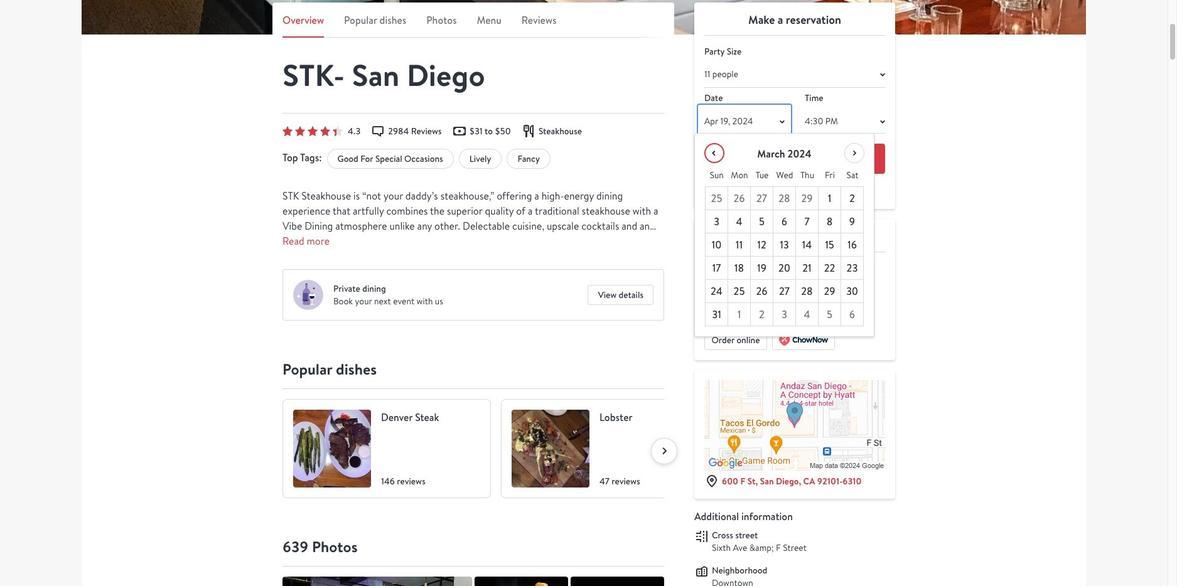 Task type: vqa. For each thing, say whether or not it's contained in the screenshot.
grid at the right of page
yes



Task type: locate. For each thing, give the bounding box(es) containing it.
stk- san diego, san diego, ca image
[[82, 0, 1086, 35], [283, 577, 472, 587], [475, 577, 568, 587], [571, 577, 664, 587]]

friday element
[[819, 164, 842, 187]]

sunday element
[[706, 164, 728, 187]]

tab list
[[283, 13, 664, 38]]

google map for stk- san diego image
[[705, 381, 886, 471]]

grid
[[705, 164, 864, 327]]

private dining image
[[293, 280, 323, 310]]

denver steak image
[[293, 410, 371, 488]]

monday element
[[728, 164, 751, 187]]

wednesday element
[[774, 164, 796, 187]]

logo image for chownow image
[[779, 334, 829, 347]]

saturday element
[[842, 164, 864, 187]]



Task type: describe. For each thing, give the bounding box(es) containing it.
tuesday element
[[751, 164, 774, 187]]

lobster image
[[512, 410, 590, 488]]

thursday element
[[796, 164, 819, 187]]

4.3 stars image
[[283, 126, 343, 136]]



